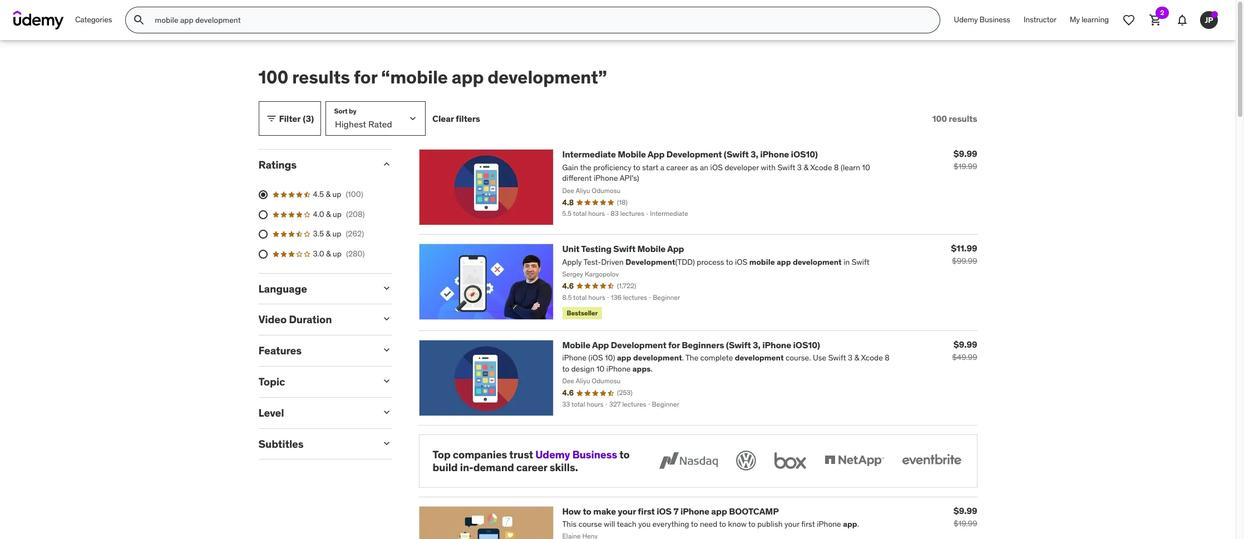 Task type: locate. For each thing, give the bounding box(es) containing it.
learning
[[1082, 15, 1109, 25]]

& right "3.5"
[[326, 229, 331, 239]]

app
[[648, 149, 664, 160], [667, 243, 684, 254], [592, 339, 609, 350]]

100 results
[[932, 113, 977, 124]]

filter (3)
[[279, 113, 314, 124]]

for
[[354, 66, 377, 88], [668, 339, 680, 350]]

features button
[[258, 344, 372, 357]]

intermediate
[[562, 149, 616, 160]]

nasdaq image
[[656, 448, 720, 473]]

0 horizontal spatial udemy business link
[[535, 448, 617, 461]]

2 vertical spatial mobile
[[562, 339, 590, 350]]

app
[[452, 66, 484, 88], [711, 505, 727, 517]]

1 vertical spatial app
[[667, 243, 684, 254]]

business
[[980, 15, 1010, 25], [572, 448, 617, 461]]

intermediate mobile app development (swift 3, iphone ios10)
[[562, 149, 818, 160]]

3 $9.99 from the top
[[953, 505, 977, 516]]

$9.99
[[953, 148, 977, 159], [953, 339, 977, 350], [953, 505, 977, 516]]

0 vertical spatial for
[[354, 66, 377, 88]]

up left (208)
[[333, 209, 342, 219]]

2 small image from the top
[[381, 282, 392, 294]]

Search for anything text field
[[153, 11, 927, 29]]

up for 3.0 & up
[[333, 249, 342, 259]]

0 vertical spatial to
[[619, 448, 630, 461]]

ios10)
[[791, 149, 818, 160], [793, 339, 820, 350]]

(swift
[[724, 149, 749, 160], [726, 339, 751, 350]]

submit search image
[[133, 13, 146, 27]]

up left (100)
[[332, 189, 341, 199]]

iphone for mobile app development for beginners (swift 3, iphone ios10)
[[762, 339, 791, 350]]

$9.99 $19.99 for how to make your first ios 7 iphone app bootcamp
[[953, 505, 977, 528]]

$9.99 inside the $9.99 $49.99
[[953, 339, 977, 350]]

1 vertical spatial 100
[[932, 113, 947, 124]]

0 vertical spatial development
[[666, 149, 722, 160]]

2 horizontal spatial app
[[667, 243, 684, 254]]

3,
[[751, 149, 758, 160], [753, 339, 760, 350]]

up
[[332, 189, 341, 199], [333, 209, 342, 219], [332, 229, 341, 239], [333, 249, 342, 259]]

up left (280)
[[333, 249, 342, 259]]

netapp image
[[822, 448, 886, 473]]

(100)
[[346, 189, 363, 199]]

mobile
[[618, 149, 646, 160], [637, 243, 666, 254], [562, 339, 590, 350]]

to build in-demand career skills.
[[433, 448, 630, 474]]

small image for features
[[381, 344, 392, 356]]

0 vertical spatial business
[[980, 15, 1010, 25]]

1 $9.99 from the top
[[953, 148, 977, 159]]

language
[[258, 282, 307, 295]]

$9.99 $19.99
[[953, 148, 977, 172], [953, 505, 977, 528]]

1 horizontal spatial app
[[711, 505, 727, 517]]

to
[[619, 448, 630, 461], [583, 505, 591, 517]]

100
[[258, 66, 288, 88], [932, 113, 947, 124]]

0 horizontal spatial app
[[592, 339, 609, 350]]

1 vertical spatial udemy business link
[[535, 448, 617, 461]]

how to make your first ios 7 iphone app bootcamp link
[[562, 505, 779, 517]]

0 vertical spatial $19.99
[[954, 162, 977, 172]]

1 vertical spatial to
[[583, 505, 591, 517]]

make
[[593, 505, 616, 517]]

& right 4.5
[[326, 189, 331, 199]]

1 horizontal spatial 100
[[932, 113, 947, 124]]

$19.99
[[954, 162, 977, 172], [954, 518, 977, 528]]

$49.99
[[952, 352, 977, 362]]

unit testing swift mobile app link
[[562, 243, 684, 254]]

(262)
[[346, 229, 364, 239]]

app left bootcamp at right
[[711, 505, 727, 517]]

1 vertical spatial app
[[711, 505, 727, 517]]

topic button
[[258, 375, 372, 388]]

2 vertical spatial small image
[[381, 407, 392, 418]]

& for 4.5
[[326, 189, 331, 199]]

1 vertical spatial small image
[[381, 282, 392, 294]]

results
[[292, 66, 350, 88], [949, 113, 977, 124]]

companies
[[453, 448, 507, 461]]

results for 100 results
[[949, 113, 977, 124]]

testing
[[581, 243, 611, 254]]

udemy
[[954, 15, 978, 25], [535, 448, 570, 461]]

1 vertical spatial $9.99 $19.99
[[953, 505, 977, 528]]

1 horizontal spatial udemy business link
[[947, 7, 1017, 33]]

1 $19.99 from the top
[[954, 162, 977, 172]]

&
[[326, 189, 331, 199], [326, 209, 331, 219], [326, 229, 331, 239], [326, 249, 331, 259]]

$11.99
[[951, 243, 977, 254]]

0 horizontal spatial to
[[583, 505, 591, 517]]

0 vertical spatial $9.99 $19.99
[[953, 148, 977, 172]]

2 $19.99 from the top
[[954, 518, 977, 528]]

0 vertical spatial 100
[[258, 66, 288, 88]]

business inside "udemy business" link
[[980, 15, 1010, 25]]

1 horizontal spatial results
[[949, 113, 977, 124]]

small image for language
[[381, 282, 392, 294]]

my learning link
[[1063, 7, 1115, 33]]

to inside to build in-demand career skills.
[[619, 448, 630, 461]]

4.0 & up (208)
[[313, 209, 365, 219]]

small image
[[381, 159, 392, 170], [381, 282, 392, 294], [381, 407, 392, 418]]

0 horizontal spatial for
[[354, 66, 377, 88]]

video
[[258, 313, 287, 326]]

0 vertical spatial app
[[452, 66, 484, 88]]

0 horizontal spatial udemy
[[535, 448, 570, 461]]

1 horizontal spatial app
[[648, 149, 664, 160]]

0 vertical spatial $9.99
[[953, 148, 977, 159]]

0 vertical spatial small image
[[381, 159, 392, 170]]

100 for 100 results
[[932, 113, 947, 124]]

my
[[1070, 15, 1080, 25]]

topic
[[258, 375, 285, 388]]

1 vertical spatial business
[[572, 448, 617, 461]]

1 vertical spatial udemy
[[535, 448, 570, 461]]

1 vertical spatial results
[[949, 113, 977, 124]]

0 vertical spatial 3,
[[751, 149, 758, 160]]

4.5 & up (100)
[[313, 189, 363, 199]]

2 $9.99 $19.99 from the top
[[953, 505, 977, 528]]

0 vertical spatial udemy business link
[[947, 7, 1017, 33]]

mobile app development for beginners (swift 3, iphone ios10)
[[562, 339, 820, 350]]

& right 4.0
[[326, 209, 331, 219]]

0 horizontal spatial results
[[292, 66, 350, 88]]

categories button
[[68, 7, 119, 33]]

1 $9.99 $19.99 from the top
[[953, 148, 977, 172]]

mobile app development for beginners (swift 3, iphone ios10) link
[[562, 339, 820, 350]]

beginners
[[682, 339, 724, 350]]

1 vertical spatial $9.99
[[953, 339, 977, 350]]

100 inside status
[[932, 113, 947, 124]]

small image for video duration
[[381, 313, 392, 325]]

career
[[516, 461, 547, 474]]

(208)
[[346, 209, 365, 219]]

$9.99 $19.99 for intermediate mobile app development (swift 3, iphone ios10)
[[953, 148, 977, 172]]

$9.99 $49.99
[[952, 339, 977, 362]]

filter
[[279, 113, 301, 124]]

for left "mobile
[[354, 66, 377, 88]]

iphone
[[760, 149, 789, 160], [762, 339, 791, 350], [680, 505, 709, 517]]

100 results status
[[932, 113, 977, 124]]

1 small image from the top
[[381, 159, 392, 170]]

udemy business link
[[947, 7, 1017, 33], [535, 448, 617, 461]]

app up the filters
[[452, 66, 484, 88]]

1 horizontal spatial udemy
[[954, 15, 978, 25]]

up left (262)
[[332, 229, 341, 239]]

ios
[[657, 505, 672, 517]]

results inside status
[[949, 113, 977, 124]]

2 vertical spatial $9.99
[[953, 505, 977, 516]]

notifications image
[[1176, 13, 1189, 27]]

0 vertical spatial results
[[292, 66, 350, 88]]

results for 100 results for "mobile app development"
[[292, 66, 350, 88]]

1 horizontal spatial business
[[980, 15, 1010, 25]]

& right 3.0
[[326, 249, 331, 259]]

(3)
[[303, 113, 314, 124]]

1 horizontal spatial to
[[619, 448, 630, 461]]

1 vertical spatial $19.99
[[954, 518, 977, 528]]

language button
[[258, 282, 372, 295]]

3 small image from the top
[[381, 407, 392, 418]]

clear filters button
[[432, 101, 480, 136]]

intermediate mobile app development (swift 3, iphone ios10) link
[[562, 149, 818, 160]]

1 vertical spatial for
[[668, 339, 680, 350]]

0 horizontal spatial 100
[[258, 66, 288, 88]]

development
[[666, 149, 722, 160], [611, 339, 666, 350]]

2 $9.99 from the top
[[953, 339, 977, 350]]

ratings
[[258, 158, 297, 172]]

small image
[[266, 113, 277, 124], [381, 313, 392, 325], [381, 344, 392, 356], [381, 376, 392, 387], [381, 438, 392, 449]]

duration
[[289, 313, 332, 326]]

2 vertical spatial app
[[592, 339, 609, 350]]

instructor link
[[1017, 7, 1063, 33]]

for left beginners
[[668, 339, 680, 350]]

7
[[673, 505, 679, 517]]

2 vertical spatial iphone
[[680, 505, 709, 517]]

$99.99
[[952, 256, 977, 266]]

skills.
[[550, 461, 578, 474]]

1 vertical spatial iphone
[[762, 339, 791, 350]]



Task type: describe. For each thing, give the bounding box(es) containing it.
how
[[562, 505, 581, 517]]

1 horizontal spatial for
[[668, 339, 680, 350]]

top
[[433, 448, 450, 461]]

small image for ratings
[[381, 159, 392, 170]]

up for 4.0 & up
[[333, 209, 342, 219]]

you have alerts image
[[1211, 11, 1218, 18]]

3.5 & up (262)
[[313, 229, 364, 239]]

3.0
[[313, 249, 324, 259]]

1 vertical spatial (swift
[[726, 339, 751, 350]]

your
[[618, 505, 636, 517]]

swift
[[613, 243, 635, 254]]

0 vertical spatial udemy
[[954, 15, 978, 25]]

udemy business
[[954, 15, 1010, 25]]

100 results for "mobile app development"
[[258, 66, 607, 88]]

0 horizontal spatial business
[[572, 448, 617, 461]]

wishlist image
[[1122, 13, 1136, 27]]

$19.99 for how to make your first ios 7 iphone app bootcamp
[[954, 518, 977, 528]]

level
[[258, 406, 284, 419]]

up for 4.5 & up
[[332, 189, 341, 199]]

level button
[[258, 406, 372, 419]]

jp link
[[1196, 7, 1222, 33]]

subtitles
[[258, 437, 304, 450]]

4.5
[[313, 189, 324, 199]]

$9.99 for intermediate mobile app development (swift 3, iphone ios10)
[[953, 148, 977, 159]]

first
[[638, 505, 655, 517]]

2 link
[[1142, 7, 1169, 33]]

& for 4.0
[[326, 209, 331, 219]]

clear
[[432, 113, 454, 124]]

1 vertical spatial mobile
[[637, 243, 666, 254]]

video duration
[[258, 313, 332, 326]]

3.5
[[313, 229, 324, 239]]

0 vertical spatial mobile
[[618, 149, 646, 160]]

udemy image
[[13, 11, 64, 29]]

build
[[433, 461, 458, 474]]

& for 3.5
[[326, 229, 331, 239]]

$9.99 for how to make your first ios 7 iphone app bootcamp
[[953, 505, 977, 516]]

shopping cart with 2 items image
[[1149, 13, 1162, 27]]

unit
[[562, 243, 579, 254]]

eventbrite image
[[899, 448, 963, 473]]

2
[[1160, 8, 1164, 17]]

0 vertical spatial ios10)
[[791, 149, 818, 160]]

unit testing swift mobile app
[[562, 243, 684, 254]]

filters
[[456, 113, 480, 124]]

small image for subtitles
[[381, 438, 392, 449]]

subtitles button
[[258, 437, 372, 450]]

ratings button
[[258, 158, 372, 172]]

trust
[[509, 448, 533, 461]]

jp
[[1205, 15, 1213, 25]]

$9.99 for mobile app development for beginners (swift 3, iphone ios10)
[[953, 339, 977, 350]]

up for 3.5 & up
[[332, 229, 341, 239]]

demand
[[473, 461, 514, 474]]

1 vertical spatial ios10)
[[793, 339, 820, 350]]

iphone for how to make your first ios 7 iphone app bootcamp
[[680, 505, 709, 517]]

in-
[[460, 461, 473, 474]]

100 for 100 results for "mobile app development"
[[258, 66, 288, 88]]

(280)
[[346, 249, 365, 259]]

features
[[258, 344, 302, 357]]

volkswagen image
[[734, 448, 758, 473]]

development"
[[488, 66, 607, 88]]

my learning
[[1070, 15, 1109, 25]]

how to make your first ios 7 iphone app bootcamp
[[562, 505, 779, 517]]

video duration button
[[258, 313, 372, 326]]

1 vertical spatial development
[[611, 339, 666, 350]]

$19.99 for intermediate mobile app development (swift 3, iphone ios10)
[[954, 162, 977, 172]]

4.0
[[313, 209, 324, 219]]

top companies trust udemy business
[[433, 448, 617, 461]]

0 vertical spatial iphone
[[760, 149, 789, 160]]

$11.99 $99.99
[[951, 243, 977, 266]]

clear filters
[[432, 113, 480, 124]]

small image for level
[[381, 407, 392, 418]]

bootcamp
[[729, 505, 779, 517]]

box image
[[771, 448, 809, 473]]

small image for topic
[[381, 376, 392, 387]]

categories
[[75, 15, 112, 25]]

& for 3.0
[[326, 249, 331, 259]]

0 vertical spatial (swift
[[724, 149, 749, 160]]

1 vertical spatial 3,
[[753, 339, 760, 350]]

"mobile
[[381, 66, 448, 88]]

0 vertical spatial app
[[648, 149, 664, 160]]

0 horizontal spatial app
[[452, 66, 484, 88]]

3.0 & up (280)
[[313, 249, 365, 259]]

instructor
[[1024, 15, 1056, 25]]



Task type: vqa. For each thing, say whether or not it's contained in the screenshot.


